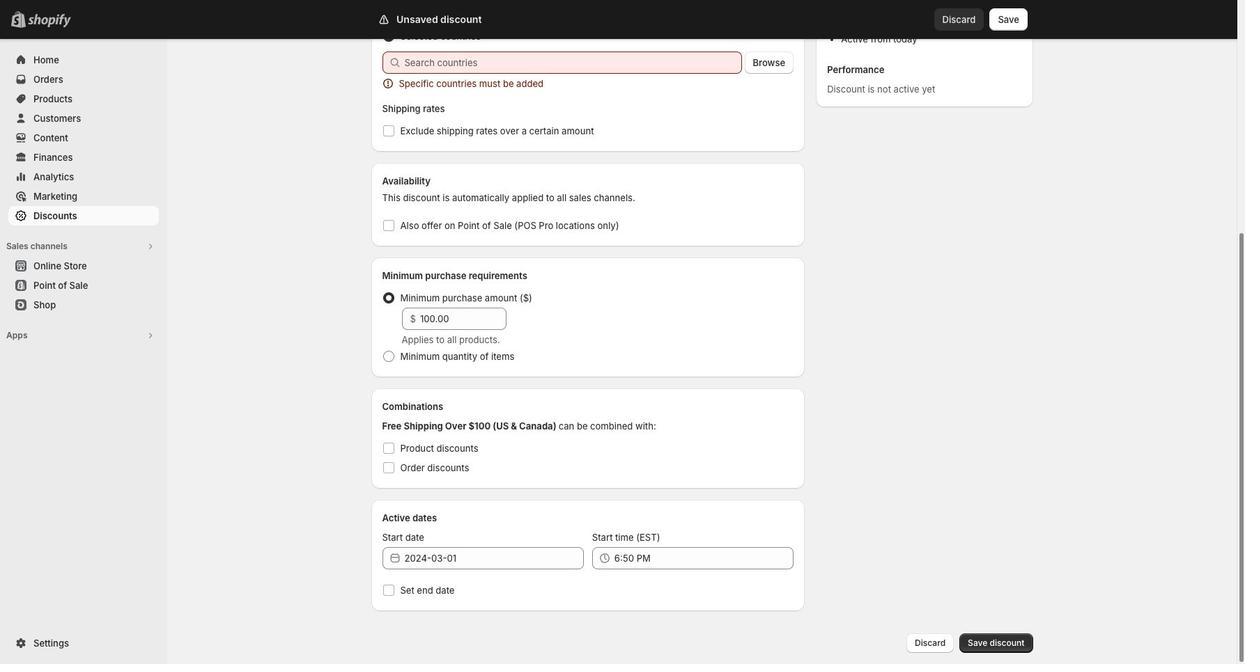 Task type: describe. For each thing, give the bounding box(es) containing it.
0.00 text field
[[420, 308, 506, 330]]

Enter time text field
[[615, 548, 794, 570]]



Task type: locate. For each thing, give the bounding box(es) containing it.
YYYY-MM-DD text field
[[405, 548, 584, 570]]

shopify image
[[28, 14, 71, 28]]

Search countries text field
[[405, 52, 742, 74]]



Task type: vqa. For each thing, say whether or not it's contained in the screenshot.
dialog
no



